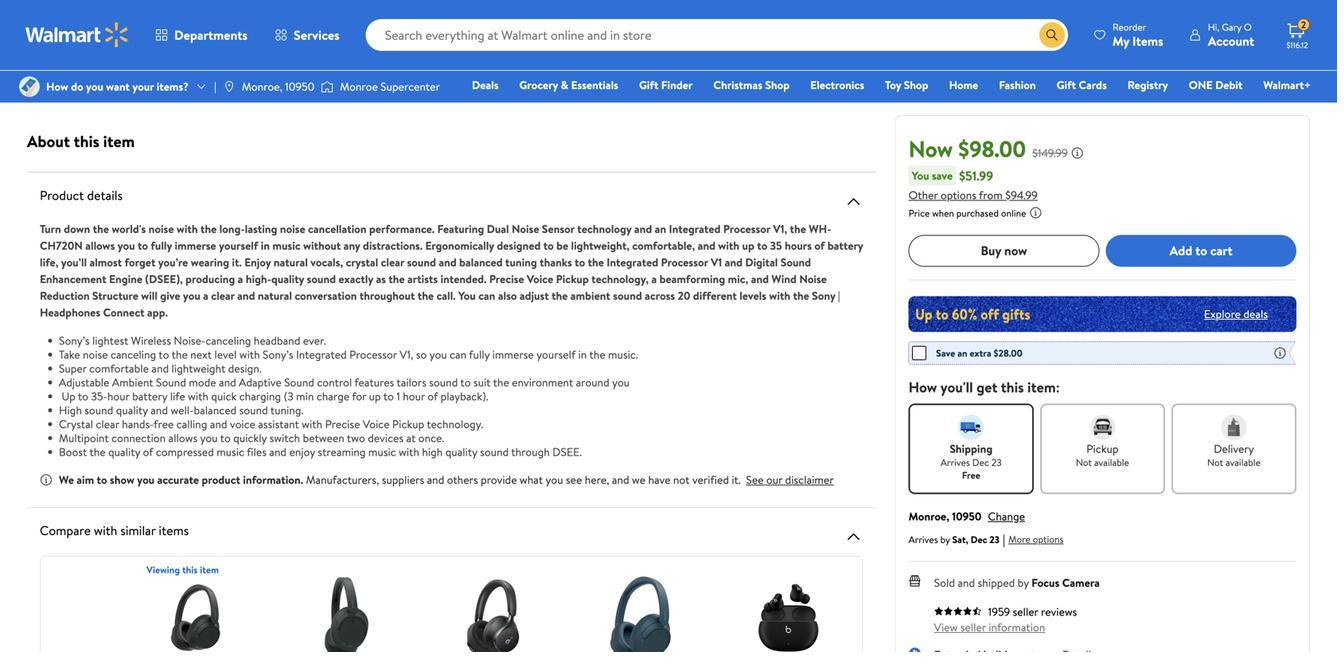 Task type: vqa. For each thing, say whether or not it's contained in the screenshot.
the bottommost Addresses
no



Task type: describe. For each thing, give the bounding box(es) containing it.
features
[[355, 375, 394, 390]]

headband
[[254, 333, 300, 349]]

quality down ambient on the left of the page
[[116, 403, 148, 418]]

clear inside sony's lightest wireless noise-canceling headband ever. take noise canceling to the next level with sony's integrated processor v1, so you can fully immerse yourself in the music. super comfortable and lightweight design. adjustable ambient sound mode and adaptive sound control features tailors sound to suit the environment around you up to 35-hour battery life with quick charging (3 min charge for up to 1 hour of playback). high sound quality and well-balanced sound tuning. crystal clear hands-free calling and voice assistant with precise voice pickup technology. multipoint connection allows you to quickly switch between two devices at once. boost the quality of compressed music files and enjoy streaming music with high quality sound through dsee.
[[96, 417, 119, 432]]

have
[[648, 472, 671, 488]]

2 horizontal spatial music
[[368, 445, 396, 460]]

with right life
[[188, 389, 209, 404]]

one
[[1189, 77, 1213, 93]]

product group containing 92
[[30, 0, 208, 94]]

the left music.
[[589, 347, 606, 363]]

options inside you save $51.99 other options from $94.99
[[941, 187, 977, 203]]

and down digital
[[751, 271, 769, 287]]

the down 'lightweight,'
[[588, 255, 604, 270]]

departments button
[[142, 16, 261, 54]]

assistant
[[258, 417, 299, 432]]

from
[[979, 187, 1003, 203]]

to left noise-
[[159, 347, 169, 363]]

with right the level
[[239, 347, 260, 363]]

playback).
[[441, 389, 488, 404]]

the left sony
[[793, 288, 809, 304]]

call.
[[437, 288, 456, 304]]

to right aim
[[97, 472, 107, 488]]

1 vertical spatial it.
[[732, 472, 741, 488]]

allows inside sony's lightest wireless noise-canceling headband ever. take noise canceling to the next level with sony's integrated processor v1, so you can fully immerse yourself in the music. super comfortable and lightweight design. adjustable ambient sound mode and adaptive sound control features tailors sound to suit the environment around you up to 35-hour battery life with quick charging (3 min charge for up to 1 hour of playback). high sound quality and well-balanced sound tuning. crystal clear hands-free calling and voice assistant with precise voice pickup technology. multipoint connection allows you to quickly switch between two devices at once. boost the quality of compressed music files and enjoy streaming music with high quality sound through dsee.
[[168, 431, 198, 446]]

1 vertical spatial noise
[[800, 271, 827, 287]]

one debit link
[[1182, 76, 1250, 94]]

2 hour from the left
[[403, 389, 425, 404]]

down
[[64, 221, 90, 237]]

in inside sony's lightest wireless noise-canceling headband ever. take noise canceling to the next level with sony's integrated processor v1, so you can fully immerse yourself in the music. super comfortable and lightweight design. adjustable ambient sound mode and adaptive sound control features tailors sound to suit the environment around you up to 35-hour battery life with quick charging (3 min charge for up to 1 hour of playback). high sound quality and well-balanced sound tuning. crystal clear hands-free calling and voice assistant with precise voice pickup technology. multipoint connection allows you to quickly switch between two devices at once. boost the quality of compressed music files and enjoy streaming music with high quality sound through dsee.
[[578, 347, 587, 363]]

intent image for shipping image
[[959, 415, 984, 440]]

item for about this item
[[103, 130, 135, 152]]

charging
[[239, 389, 281, 404]]

change
[[988, 509, 1025, 524]]

music inside turn down the world's noise with the long-lasting noise cancellation performance. featuring dual noise sensor technology and an integrated processor v1, the wh- ch720n allows you to fully immerse yourself in music without any distractions. ergonomically designed to be lightweight, comfortable, and with up to 35 hours of battery life, you'll almost forget you're wearing it. enjoy natural vocals, crystal clear sound and balanced tuning thanks to the integrated processor v1 and digital sound enhancement engine (dsee), producing a high-quality sound exactly as the artists intended. precise voice pickup technology, a beamforming mic, and wind noise reduction structure will give you a clear and natural conversation throughout the call. you can also adjust the ambient sound across 20 different levels with the sony | headphones connect app.
[[273, 238, 301, 254]]

similar
[[120, 522, 156, 540]]

levels
[[740, 288, 767, 304]]

learn more about strikethrough prices image
[[1071, 147, 1084, 159]]

yourself inside turn down the world's noise with the long-lasting noise cancellation performance. featuring dual noise sensor technology and an integrated processor v1, the wh- ch720n allows you to fully immerse yourself in music without any distractions. ergonomically designed to be lightweight, comfortable, and with up to 35 hours of battery life, you'll almost forget you're wearing it. enjoy natural vocals, crystal clear sound and balanced tuning thanks to the integrated processor v1 and digital sound enhancement engine (dsee), producing a high-quality sound exactly as the artists intended. precise voice pickup technology, a beamforming mic, and wind noise reduction structure will give you a clear and natural conversation throughout the call. you can also adjust the ambient sound across 20 different levels with the sony | headphones connect app.
[[219, 238, 258, 254]]

1 vertical spatial clear
[[211, 288, 235, 304]]

0 horizontal spatial 2-day shipping
[[246, 23, 305, 37]]

1 horizontal spatial noise
[[149, 221, 174, 237]]

and down wireless
[[152, 361, 169, 377]]

the left long- at left
[[201, 221, 217, 237]]

can inside turn down the world's noise with the long-lasting noise cancellation performance. featuring dual noise sensor technology and an integrated processor v1, the wh- ch720n allows you to fully immerse yourself in music without any distractions. ergonomically designed to be lightweight, comfortable, and with up to 35 hours of battery life, you'll almost forget you're wearing it. enjoy natural vocals, crystal clear sound and balanced tuning thanks to the integrated processor v1 and digital sound enhancement engine (dsee), producing a high-quality sound exactly as the artists intended. precise voice pickup technology, a beamforming mic, and wind noise reduction structure will give you a clear and natural conversation throughout the call. you can also adjust the ambient sound across 20 different levels with the sony | headphones connect app.
[[479, 288, 495, 304]]

quality up others
[[445, 445, 477, 460]]

disclaimer
[[785, 472, 834, 488]]

to up forget
[[138, 238, 148, 254]]

hands-
[[122, 417, 154, 432]]

others
[[447, 472, 478, 488]]

grocery & essentials
[[519, 77, 619, 93]]

switch
[[270, 431, 300, 446]]

quality inside turn down the world's noise with the long-lasting noise cancellation performance. featuring dual noise sensor technology and an integrated processor v1, the wh- ch720n allows you to fully immerse yourself in music without any distractions. ergonomically designed to be lightweight, comfortable, and with up to 35 hours of battery life, you'll almost forget you're wearing it. enjoy natural vocals, crystal clear sound and balanced tuning thanks to the integrated processor v1 and digital sound enhancement engine (dsee), producing a high-quality sound exactly as the artists intended. precise voice pickup technology, a beamforming mic, and wind noise reduction structure will give you a clear and natural conversation throughout the call. you can also adjust the ambient sound across 20 different levels with the sony | headphones connect app.
[[271, 271, 304, 287]]

2 vertical spatial of
[[143, 445, 153, 460]]

and left we
[[612, 472, 629, 488]]

compare with similar items
[[40, 522, 189, 540]]

product
[[202, 472, 240, 488]]

grocery
[[519, 77, 558, 93]]

items
[[1133, 32, 1164, 50]]

one debit
[[1189, 77, 1243, 93]]

the right "suit"
[[493, 375, 509, 390]]

sound up conversation
[[307, 271, 336, 287]]

compare
[[40, 522, 91, 540]]

the right down
[[93, 221, 109, 237]]

sony wh-ch720n-noise canceling wireless bluetooth headphones- black image
[[156, 577, 239, 653]]

view seller information
[[934, 620, 1046, 635]]

0 vertical spatial 2-
[[246, 23, 254, 37]]

without
[[303, 238, 341, 254]]

quickly
[[233, 431, 267, 446]]

min
[[296, 389, 314, 404]]

and right mode on the bottom left of page
[[219, 375, 236, 390]]

featuring
[[437, 221, 484, 237]]

reduction
[[40, 288, 90, 304]]

save
[[932, 168, 953, 183]]

be
[[557, 238, 569, 254]]

to right up
[[78, 389, 88, 404]]

23 inside shipping arrives dec 23 free
[[992, 456, 1002, 469]]

2 horizontal spatial noise
[[280, 221, 305, 237]]

1 vertical spatial this
[[1001, 378, 1024, 397]]

1 horizontal spatial sound
[[284, 375, 314, 390]]

structure
[[92, 288, 138, 304]]

pickup inside "pickup not available"
[[1087, 441, 1119, 457]]

crystal
[[346, 255, 378, 270]]

sold and shipped by focus camera
[[934, 575, 1100, 591]]

up
[[62, 389, 75, 404]]

the right boost
[[90, 445, 106, 460]]

available for delivery
[[1226, 456, 1261, 469]]

35
[[770, 238, 782, 254]]

performance.
[[369, 221, 435, 237]]

voice inside sony's lightest wireless noise-canceling headband ever. take noise canceling to the next level with sony's integrated processor v1, so you can fully immerse yourself in the music. super comfortable and lightweight design. adjustable ambient sound mode and adaptive sound control features tailors sound to suit the environment around you up to 35-hour battery life with quick charging (3 min charge for up to 1 hour of playback). high sound quality and well-balanced sound tuning. crystal clear hands-free calling and voice assistant with precise voice pickup technology. multipoint connection allows you to quickly switch between two devices at once. boost the quality of compressed music files and enjoy streaming music with high quality sound through dsee.
[[363, 417, 390, 432]]

multipoint
[[59, 431, 109, 446]]

you left see
[[546, 472, 563, 488]]

christmas shop link
[[706, 76, 797, 94]]

1 vertical spatial processor
[[661, 255, 708, 270]]

1 horizontal spatial sony's
[[263, 347, 293, 363]]

&
[[561, 77, 568, 93]]

0 horizontal spatial sound
[[156, 375, 186, 390]]

up inside turn down the world's noise with the long-lasting noise cancellation performance. featuring dual noise sensor technology and an integrated processor v1, the wh- ch720n allows you to fully immerse yourself in music without any distractions. ergonomically designed to be lightweight, comfortable, and with up to 35 hours of battery life, you'll almost forget you're wearing it. enjoy natural vocals, crystal clear sound and balanced tuning thanks to the integrated processor v1 and digital sound enhancement engine (dsee), producing a high-quality sound exactly as the artists intended. precise voice pickup technology, a beamforming mic, and wind noise reduction structure will give you a clear and natural conversation throughout the call. you can also adjust the ambient sound across 20 different levels with the sony | headphones connect app.
[[742, 238, 755, 254]]

sound right 'high'
[[85, 403, 113, 418]]

about
[[27, 130, 70, 152]]

viewing this item
[[146, 564, 219, 577]]

more information on savings image
[[1274, 347, 1287, 360]]

0 horizontal spatial canceling
[[111, 347, 156, 363]]

supercenter
[[381, 79, 440, 94]]

viewing this item row
[[41, 564, 863, 653]]

explore deals
[[1204, 306, 1268, 322]]

legal information image
[[1030, 206, 1042, 219]]

to left "suit"
[[460, 375, 471, 390]]

1 vertical spatial natural
[[258, 288, 292, 304]]

can inside sony's lightest wireless noise-canceling headband ever. take noise canceling to the next level with sony's integrated processor v1, so you can fully immerse yourself in the music. super comfortable and lightweight design. adjustable ambient sound mode and adaptive sound control features tailors sound to suit the environment around you up to 35-hour battery life with quick charging (3 min charge for up to 1 hour of playback). high sound quality and well-balanced sound tuning. crystal clear hands-free calling and voice assistant with precise voice pickup technology. multipoint connection allows you to quickly switch between two devices at once. boost the quality of compressed music files and enjoy streaming music with high quality sound through dsee.
[[450, 347, 467, 363]]

pickup not available
[[1076, 441, 1130, 469]]

intended.
[[441, 271, 487, 287]]

sony
[[812, 288, 836, 304]]

and up comfortable,
[[634, 221, 652, 237]]

with up you're
[[177, 221, 198, 237]]

forget
[[125, 255, 156, 270]]

shipping inside product group
[[483, 47, 517, 60]]

up inside sony's lightest wireless noise-canceling headband ever. take noise canceling to the next level with sony's integrated processor v1, so you can fully immerse yourself in the music. super comfortable and lightweight design. adjustable ambient sound mode and adaptive sound control features tailors sound to suit the environment around you up to 35-hour battery life with quick charging (3 min charge for up to 1 hour of playback). high sound quality and well-balanced sound tuning. crystal clear hands-free calling and voice assistant with precise voice pickup technology. multipoint connection allows you to quickly switch between two devices at once. boost the quality of compressed music files and enjoy streaming music with high quality sound through dsee.
[[369, 389, 381, 404]]

to left be
[[543, 238, 554, 254]]

files
[[247, 445, 267, 460]]

$116.12
[[1287, 40, 1308, 51]]

to left 35
[[757, 238, 768, 254]]

0 horizontal spatial day
[[254, 23, 269, 37]]

this for about this item
[[74, 130, 99, 152]]

electronics link
[[803, 76, 872, 94]]

show
[[110, 472, 134, 488]]

reorder
[[1113, 20, 1147, 34]]

save for save an extra $28.00
[[936, 346, 955, 360]]

now $98.00
[[909, 133, 1026, 164]]

add to cart
[[1170, 242, 1233, 260]]

sound up provide
[[480, 445, 509, 460]]

and down high-
[[237, 288, 255, 304]]

1 vertical spatial by
[[1018, 575, 1029, 591]]

fully inside sony's lightest wireless noise-canceling headband ever. take noise canceling to the next level with sony's integrated processor v1, so you can fully immerse yourself in the music. super comfortable and lightweight design. adjustable ambient sound mode and adaptive sound control features tailors sound to suit the environment around you up to 35-hour battery life with quick charging (3 min charge for up to 1 hour of playback). high sound quality and well-balanced sound tuning. crystal clear hands-free calling and voice assistant with precise voice pickup technology. multipoint connection allows you to quickly switch between two devices at once. boost the quality of compressed music files and enjoy streaming music with high quality sound through dsee.
[[469, 347, 490, 363]]

pickup inside turn down the world's noise with the long-lasting noise cancellation performance. featuring dual noise sensor technology and an integrated processor v1, the wh- ch720n allows you to fully immerse yourself in music without any distractions. ergonomically designed to be lightweight, comfortable, and with up to 35 hours of battery life, you'll almost forget you're wearing it. enjoy natural vocals, crystal clear sound and balanced tuning thanks to the integrated processor v1 and digital sound enhancement engine (dsee), producing a high-quality sound exactly as the artists intended. precise voice pickup technology, a beamforming mic, and wind noise reduction structure will give you a clear and natural conversation throughout the call. you can also adjust the ambient sound across 20 different levels with the sony | headphones connect app.
[[556, 271, 589, 287]]

the up hours
[[790, 221, 806, 237]]

0 vertical spatial |
[[214, 79, 216, 94]]

design.
[[228, 361, 262, 377]]

monroe, 10950
[[242, 79, 315, 94]]

mic,
[[728, 271, 749, 287]]

product
[[40, 187, 84, 204]]

super
[[59, 361, 87, 377]]

the left the next
[[172, 347, 188, 363]]

buy now button
[[909, 235, 1100, 267]]

in inside turn down the world's noise with the long-lasting noise cancellation performance. featuring dual noise sensor technology and an integrated processor v1, the wh- ch720n allows you to fully immerse yourself in music without any distractions. ergonomically designed to be lightweight, comfortable, and with up to 35 hours of battery life, you'll almost forget you're wearing it. enjoy natural vocals, crystal clear sound and balanced tuning thanks to the integrated processor v1 and digital sound enhancement engine (dsee), producing a high-quality sound exactly as the artists intended. precise voice pickup technology, a beamforming mic, and wind noise reduction structure will give you a clear and natural conversation throughout the call. you can also adjust the ambient sound across 20 different levels with the sony | headphones connect app.
[[261, 238, 270, 254]]

battery inside sony's lightest wireless noise-canceling headband ever. take noise canceling to the next level with sony's integrated processor v1, so you can fully immerse yourself in the music. super comfortable and lightweight design. adjustable ambient sound mode and adaptive sound control features tailors sound to suit the environment around you up to 35-hour battery life with quick charging (3 min charge for up to 1 hour of playback). high sound quality and well-balanced sound tuning. crystal clear hands-free calling and voice assistant with precise voice pickup technology. multipoint connection allows you to quickly switch between two devices at once. boost the quality of compressed music files and enjoy streaming music with high quality sound through dsee.
[[132, 389, 167, 404]]

integrated inside sony's lightest wireless noise-canceling headband ever. take noise canceling to the next level with sony's integrated processor v1, so you can fully immerse yourself in the music. super comfortable and lightweight design. adjustable ambient sound mode and adaptive sound control features tailors sound to suit the environment around you up to 35-hour battery life with quick charging (3 min charge for up to 1 hour of playback). high sound quality and well-balanced sound tuning. crystal clear hands-free calling and voice assistant with precise voice pickup technology. multipoint connection allows you to quickly switch between two devices at once. boost the quality of compressed music files and enjoy streaming music with high quality sound through dsee.
[[296, 347, 347, 363]]

35-
[[91, 389, 107, 404]]

immerse inside sony's lightest wireless noise-canceling headband ever. take noise canceling to the next level with sony's integrated processor v1, so you can fully immerse yourself in the music. super comfortable and lightweight design. adjustable ambient sound mode and adaptive sound control features tailors sound to suit the environment around you up to 35-hour battery life with quick charging (3 min charge for up to 1 hour of playback). high sound quality and well-balanced sound tuning. crystal clear hands-free calling and voice assistant with precise voice pickup technology. multipoint connection allows you to quickly switch between two devices at once. boost the quality of compressed music files and enjoy streaming music with high quality sound through dsee.
[[492, 347, 534, 363]]

delivery not available
[[1208, 441, 1261, 469]]

precise inside sony's lightest wireless noise-canceling headband ever. take noise canceling to the next level with sony's integrated processor v1, so you can fully immerse yourself in the music. super comfortable and lightweight design. adjustable ambient sound mode and adaptive sound control features tailors sound to suit the environment around you up to 35-hour battery life with quick charging (3 min charge for up to 1 hour of playback). high sound quality and well-balanced sound tuning. crystal clear hands-free calling and voice assistant with precise voice pickup technology. multipoint connection allows you to quickly switch between two devices at once. boost the quality of compressed music files and enjoy streaming music with high quality sound through dsee.
[[325, 417, 360, 432]]

sound down technology,
[[613, 288, 642, 304]]

hi,
[[1208, 20, 1220, 34]]

with up v1
[[718, 238, 740, 254]]

now
[[1005, 242, 1027, 260]]

enjoy
[[244, 255, 271, 270]]

you inside you save $51.99 other options from $94.99
[[912, 168, 929, 183]]

turn down the world's noise with the long-lasting noise cancellation performance. featuring dual noise sensor technology and an integrated processor v1, the wh- ch720n allows you to fully immerse yourself in music without any distractions. ergonomically designed to be lightweight, comfortable, and with up to 35 hours of battery life, you'll almost forget you're wearing it. enjoy natural vocals, crystal clear sound and balanced tuning thanks to the integrated processor v1 and digital sound enhancement engine (dsee), producing a high-quality sound exactly as the artists intended. precise voice pickup technology, a beamforming mic, and wind noise reduction structure will give you a clear and natural conversation throughout the call. you can also adjust the ambient sound across 20 different levels with the sony | headphones connect app.
[[40, 221, 863, 320]]

with down min
[[302, 417, 322, 432]]

artists
[[408, 271, 438, 287]]

gift for gift cards
[[1057, 77, 1076, 93]]

10950 for monroe, 10950
[[285, 79, 315, 94]]

you left voice
[[200, 431, 218, 446]]

departments
[[174, 26, 248, 44]]

life,
[[40, 255, 58, 270]]

buy now
[[981, 242, 1027, 260]]

so
[[416, 347, 427, 363]]

producing
[[186, 271, 235, 287]]

sound right tailors
[[429, 375, 458, 390]]

with left similar on the left bottom
[[94, 522, 117, 540]]

Search search field
[[366, 19, 1068, 51]]

Walmart Site-Wide search field
[[366, 19, 1068, 51]]

walmart+
[[1264, 77, 1311, 93]]

and down ergonomically
[[439, 255, 457, 270]]

enhancement
[[40, 271, 106, 287]]

4.267 stars out of 5, based on 1959 seller reviews element
[[934, 607, 982, 616]]

throughout
[[360, 288, 415, 304]]

monroe, for monroe, 10950 change
[[909, 509, 950, 524]]

you right so
[[430, 347, 447, 363]]

2 horizontal spatial clear
[[381, 255, 404, 270]]

tuning
[[505, 255, 537, 270]]

1 horizontal spatial integrated
[[607, 255, 658, 270]]

intent image for delivery image
[[1222, 415, 1247, 440]]

you down world's
[[118, 238, 135, 254]]

your
[[132, 79, 154, 94]]

restored sony - wh-ch720n wireless noise canceling headphones - blue (refurbished) image
[[599, 577, 682, 653]]

monroe, for monroe, 10950
[[242, 79, 283, 94]]

wh-
[[809, 221, 831, 237]]

across
[[645, 288, 675, 304]]

through
[[511, 445, 550, 460]]

ever.
[[303, 333, 326, 349]]

you right give
[[183, 288, 200, 304]]

0 vertical spatial natural
[[274, 255, 308, 270]]

seller for view
[[961, 620, 986, 635]]

tuning.
[[271, 403, 303, 418]]

dec inside shipping arrives dec 23 free
[[973, 456, 989, 469]]

of inside turn down the world's noise with the long-lasting noise cancellation performance. featuring dual noise sensor technology and an integrated processor v1, the wh- ch720n allows you to fully immerse yourself in music without any distractions. ergonomically designed to be lightweight, comfortable, and with up to 35 hours of battery life, you'll almost forget you're wearing it. enjoy natural vocals, crystal clear sound and balanced tuning thanks to the integrated processor v1 and digital sound enhancement engine (dsee), producing a high-quality sound exactly as the artists intended. precise voice pickup technology, a beamforming mic, and wind noise reduction structure will give you a clear and natural conversation throughout the call. you can also adjust the ambient sound across 20 different levels with the sony | headphones connect app.
[[815, 238, 825, 254]]

as
[[376, 271, 386, 287]]

by inside arrives by sat, dec 23 | more options
[[941, 533, 950, 547]]

sound up quickly
[[239, 403, 268, 418]]

lightest
[[92, 333, 128, 349]]

hi, gary o account
[[1208, 20, 1255, 50]]

add to cart button
[[1106, 235, 1297, 267]]

you right do
[[86, 79, 103, 94]]

sound up artists
[[407, 255, 436, 270]]



Task type: locate. For each thing, give the bounding box(es) containing it.
lightweight
[[172, 361, 226, 377]]

explore
[[1204, 306, 1241, 322]]

arrives inside arrives by sat, dec 23 | more options
[[909, 533, 938, 547]]

intent image for pickup image
[[1090, 415, 1116, 440]]

the right adjust
[[552, 288, 568, 304]]

0 vertical spatial clear
[[381, 255, 404, 270]]

monroe supercenter
[[340, 79, 440, 94]]

and right files
[[269, 445, 287, 460]]

battery left life
[[132, 389, 167, 404]]

natural down high-
[[258, 288, 292, 304]]

available inside "pickup not available"
[[1095, 456, 1130, 469]]

can left also
[[479, 288, 495, 304]]

0 horizontal spatial item
[[103, 130, 135, 152]]

2 product group from the left
[[455, 0, 632, 94]]

reorder my items
[[1113, 20, 1164, 50]]

manufacturers,
[[306, 472, 379, 488]]

1 vertical spatial you
[[458, 288, 476, 304]]

0 vertical spatial how
[[46, 79, 68, 94]]

lightweight,
[[571, 238, 630, 254]]

0 vertical spatial voice
[[527, 271, 553, 287]]

how you'll get this item:
[[909, 378, 1060, 397]]

2 shop from the left
[[904, 77, 929, 93]]

restored sony wh-ch720n-noise canceling wireless bluetooth headphones- black (refurbished) image
[[304, 577, 387, 653]]

 image left do
[[19, 76, 40, 97]]

next
[[190, 347, 212, 363]]

extra left $1.10
[[508, 17, 529, 31]]

balanced inside sony's lightest wireless noise-canceling headband ever. take noise canceling to the next level with sony's integrated processor v1, so you can fully immerse yourself in the music. super comfortable and lightweight design. adjustable ambient sound mode and adaptive sound control features tailors sound to suit the environment around you up to 35-hour battery life with quick charging (3 min charge for up to 1 hour of playback). high sound quality and well-balanced sound tuning. crystal clear hands-free calling and voice assistant with precise voice pickup technology. multipoint connection allows you to quickly switch between two devices at once. boost the quality of compressed music files and enjoy streaming music with high quality sound through dsee.
[[194, 403, 237, 418]]

exactly
[[339, 271, 373, 287]]

deals
[[472, 77, 499, 93]]

0 horizontal spatial processor
[[350, 347, 397, 363]]

2 horizontal spatial pickup
[[1087, 441, 1119, 457]]

product group containing save an extra $1.10
[[455, 0, 632, 94]]

shipping up monroe, 10950
[[271, 23, 305, 37]]

clear down producing
[[211, 288, 235, 304]]

2 vertical spatial an
[[958, 346, 968, 360]]

0 horizontal spatial integrated
[[296, 347, 347, 363]]

it.
[[232, 255, 242, 270], [732, 472, 741, 488]]

can right so
[[450, 347, 467, 363]]

precise up streaming
[[325, 417, 360, 432]]

noise
[[512, 221, 539, 237], [800, 271, 827, 287]]

hour down comfortable at the bottom left
[[107, 389, 130, 404]]

extra
[[508, 17, 529, 31], [970, 346, 992, 360]]

day inside product group
[[467, 47, 481, 60]]

2 horizontal spatial a
[[652, 271, 657, 287]]

information
[[989, 620, 1046, 635]]

this inside viewing this item 'row'
[[182, 564, 198, 577]]

0 horizontal spatial in
[[261, 238, 270, 254]]

$94.99
[[1006, 187, 1038, 203]]

1 horizontal spatial you
[[912, 168, 929, 183]]

to right "thanks"
[[575, 255, 585, 270]]

day right departments
[[254, 23, 269, 37]]

92
[[81, 22, 91, 36]]

 image
[[223, 80, 236, 93]]

processor up 35
[[723, 221, 771, 237]]

item right viewing
[[200, 564, 219, 577]]

1 vertical spatial pickup
[[392, 417, 424, 432]]

immerse inside turn down the world's noise with the long-lasting noise cancellation performance. featuring dual noise sensor technology and an integrated processor v1, the wh- ch720n allows you to fully immerse yourself in music without any distractions. ergonomically designed to be lightweight, comfortable, and with up to 35 hours of battery life, you'll almost forget you're wearing it. enjoy natural vocals, crystal clear sound and balanced tuning thanks to the integrated processor v1 and digital sound enhancement engine (dsee), producing a high-quality sound exactly as the artists intended. precise voice pickup technology, a beamforming mic, and wind noise reduction structure will give you a clear and natural conversation throughout the call. you can also adjust the ambient sound across 20 different levels with the sony | headphones connect app.
[[175, 238, 216, 254]]

0 horizontal spatial up
[[369, 389, 381, 404]]

0 horizontal spatial music
[[217, 445, 244, 460]]

a up across
[[652, 271, 657, 287]]

almost
[[90, 255, 122, 270]]

this
[[74, 130, 99, 152], [1001, 378, 1024, 397], [182, 564, 198, 577]]

aim
[[77, 472, 94, 488]]

0 vertical spatial this
[[74, 130, 99, 152]]

23 inside arrives by sat, dec 23 | more options
[[990, 533, 1000, 547]]

gift for gift finder
[[639, 77, 659, 93]]

1 horizontal spatial it.
[[732, 472, 741, 488]]

processor up beamforming
[[661, 255, 708, 270]]

2- inside product group
[[458, 47, 467, 60]]

0 vertical spatial options
[[941, 187, 977, 203]]

pickup inside sony's lightest wireless noise-canceling headband ever. take noise canceling to the next level with sony's integrated processor v1, so you can fully immerse yourself in the music. super comfortable and lightweight design. adjustable ambient sound mode and adaptive sound control features tailors sound to suit the environment around you up to 35-hour battery life with quick charging (3 min charge for up to 1 hour of playback). high sound quality and well-balanced sound tuning. crystal clear hands-free calling and voice assistant with precise voice pickup technology. multipoint connection allows you to quickly switch between two devices at once. boost the quality of compressed music files and enjoy streaming music with high quality sound through dsee.
[[392, 417, 424, 432]]

0 horizontal spatial product group
[[30, 0, 208, 94]]

sound up tuning.
[[284, 375, 314, 390]]

options inside arrives by sat, dec 23 | more options
[[1033, 533, 1064, 546]]

1 horizontal spatial can
[[479, 288, 495, 304]]

extra for $28.00
[[970, 346, 992, 360]]

sony's up 'adaptive' at the left bottom
[[263, 347, 293, 363]]

toy shop link
[[878, 76, 936, 94]]

1 vertical spatial options
[[1033, 533, 1064, 546]]

day up deals
[[467, 47, 481, 60]]

2 vertical spatial integrated
[[296, 347, 347, 363]]

music down lasting
[[273, 238, 301, 254]]

how for how do you want your items?
[[46, 79, 68, 94]]

1 horizontal spatial immerse
[[492, 347, 534, 363]]

not inside "pickup not available"
[[1076, 456, 1092, 469]]

you
[[912, 168, 929, 183], [458, 288, 476, 304]]

yourself
[[219, 238, 258, 254], [537, 347, 576, 363]]

1 hour from the left
[[107, 389, 130, 404]]

not for pickup
[[1076, 456, 1092, 469]]

available inside the "delivery not available"
[[1226, 456, 1261, 469]]

|
[[214, 79, 216, 94], [838, 288, 840, 304], [1003, 531, 1006, 549]]

music
[[273, 238, 301, 254], [217, 445, 244, 460], [368, 445, 396, 460]]

it. left see
[[732, 472, 741, 488]]

a left high-
[[238, 271, 243, 287]]

an inside save an extra $28.00 element
[[958, 346, 968, 360]]

processor inside sony's lightest wireless noise-canceling headband ever. take noise canceling to the next level with sony's integrated processor v1, so you can fully immerse yourself in the music. super comfortable and lightweight design. adjustable ambient sound mode and adaptive sound control features tailors sound to suit the environment around you up to 35-hour battery life with quick charging (3 min charge for up to 1 hour of playback). high sound quality and well-balanced sound tuning. crystal clear hands-free calling and voice assistant with precise voice pickup technology. multipoint connection allows you to quickly switch between two devices at once. boost the quality of compressed music files and enjoy streaming music with high quality sound through dsee.
[[350, 347, 397, 363]]

by left focus in the right bottom of the page
[[1018, 575, 1029, 591]]

2 vertical spatial this
[[182, 564, 198, 577]]

noise right lasting
[[280, 221, 305, 237]]

and left well-
[[151, 403, 168, 418]]

gift left finder
[[639, 77, 659, 93]]

how left do
[[46, 79, 68, 94]]

2 horizontal spatial integrated
[[669, 221, 721, 237]]

hour right 1
[[403, 389, 425, 404]]

2-day shipping up monroe, 10950
[[246, 23, 305, 37]]

designed
[[497, 238, 541, 254]]

gift
[[639, 77, 659, 93], [1057, 77, 1076, 93]]

2 horizontal spatial |
[[1003, 531, 1006, 549]]

not inside the "delivery not available"
[[1208, 456, 1224, 469]]

view seller information link
[[934, 620, 1046, 635]]

search icon image
[[1046, 29, 1059, 41]]

10950 for monroe, 10950 change
[[952, 509, 982, 524]]

| inside turn down the world's noise with the long-lasting noise cancellation performance. featuring dual noise sensor technology and an integrated processor v1, the wh- ch720n allows you to fully immerse yourself in music without any distractions. ergonomically designed to be lightweight, comfortable, and with up to 35 hours of battery life, you'll almost forget you're wearing it. enjoy natural vocals, crystal clear sound and balanced tuning thanks to the integrated processor v1 and digital sound enhancement engine (dsee), producing a high-quality sound exactly as the artists intended. precise voice pickup technology, a beamforming mic, and wind noise reduction structure will give you a clear and natural conversation throughout the call. you can also adjust the ambient sound across 20 different levels with the sony | headphones connect app.
[[838, 288, 840, 304]]

fully inside turn down the world's noise with the long-lasting noise cancellation performance. featuring dual noise sensor technology and an integrated processor v1, the wh- ch720n allows you to fully immerse yourself in music without any distractions. ergonomically designed to be lightweight, comfortable, and with up to 35 hours of battery life, you'll almost forget you're wearing it. enjoy natural vocals, crystal clear sound and balanced tuning thanks to the integrated processor v1 and digital sound enhancement engine (dsee), producing a high-quality sound exactly as the artists intended. precise voice pickup technology, a beamforming mic, and wind noise reduction structure will give you a clear and natural conversation throughout the call. you can also adjust the ambient sound across 20 different levels with the sony | headphones connect app.
[[151, 238, 172, 254]]

sony's lightest wireless noise-canceling headband ever. take noise canceling to the next level with sony's integrated processor v1, so you can fully immerse yourself in the music. super comfortable and lightweight design. adjustable ambient sound mode and adaptive sound control features tailors sound to suit the environment around you up to 35-hour battery life with quick charging (3 min charge for up to 1 hour of playback). high sound quality and well-balanced sound tuning. crystal clear hands-free calling and voice assistant with precise voice pickup technology. multipoint connection allows you to quickly switch between two devices at once. boost the quality of compressed music files and enjoy streaming music with high quality sound through dsee.
[[59, 333, 638, 460]]

level
[[214, 347, 237, 363]]

0 horizontal spatial voice
[[363, 417, 390, 432]]

purchased
[[957, 206, 999, 220]]

1 vertical spatial |
[[838, 288, 840, 304]]

noise inside sony's lightest wireless noise-canceling headband ever. take noise canceling to the next level with sony's integrated processor v1, so you can fully immerse yourself in the music. super comfortable and lightweight design. adjustable ambient sound mode and adaptive sound control features tailors sound to suit the environment around you up to 35-hour battery life with quick charging (3 min charge for up to 1 hour of playback). high sound quality and well-balanced sound tuning. crystal clear hands-free calling and voice assistant with precise voice pickup technology. multipoint connection allows you to quickly switch between two devices at once. boost the quality of compressed music files and enjoy streaming music with high quality sound through dsee.
[[83, 347, 108, 363]]

of down "wh-"
[[815, 238, 825, 254]]

an
[[495, 17, 505, 31], [655, 221, 666, 237], [958, 346, 968, 360]]

here,
[[585, 472, 609, 488]]

23
[[992, 456, 1002, 469], [990, 533, 1000, 547]]

product group
[[30, 0, 208, 94], [455, 0, 632, 94]]

immerse up wearing
[[175, 238, 216, 254]]

0 vertical spatial day
[[254, 23, 269, 37]]

2 available from the left
[[1226, 456, 1261, 469]]

by
[[941, 533, 950, 547], [1018, 575, 1029, 591]]

1 horizontal spatial extra
[[970, 346, 992, 360]]

1 horizontal spatial an
[[655, 221, 666, 237]]

extra inside product group
[[508, 17, 529, 31]]

you inside turn down the world's noise with the long-lasting noise cancellation performance. featuring dual noise sensor technology and an integrated processor v1, the wh- ch720n allows you to fully immerse yourself in music without any distractions. ergonomically designed to be lightweight, comfortable, and with up to 35 hours of battery life, you'll almost forget you're wearing it. enjoy natural vocals, crystal clear sound and balanced tuning thanks to the integrated processor v1 and digital sound enhancement engine (dsee), producing a high-quality sound exactly as the artists intended. precise voice pickup technology, a beamforming mic, and wind noise reduction structure will give you a clear and natural conversation throughout the call. you can also adjust the ambient sound across 20 different levels with the sony | headphones connect app.
[[458, 288, 476, 304]]

fully up "suit"
[[469, 347, 490, 363]]

0 vertical spatial balanced
[[459, 255, 503, 270]]

2 not from the left
[[1208, 456, 1224, 469]]

balanced up intended.
[[459, 255, 503, 270]]

other
[[909, 187, 938, 203]]

of
[[815, 238, 825, 254], [428, 389, 438, 404], [143, 445, 153, 460]]

allows inside turn down the world's noise with the long-lasting noise cancellation performance. featuring dual noise sensor technology and an integrated processor v1, the wh- ch720n allows you to fully immerse yourself in music without any distractions. ergonomically designed to be lightweight, comfortable, and with up to 35 hours of battery life, you'll almost forget you're wearing it. enjoy natural vocals, crystal clear sound and balanced tuning thanks to the integrated processor v1 and digital sound enhancement engine (dsee), producing a high-quality sound exactly as the artists intended. precise voice pickup technology, a beamforming mic, and wind noise reduction structure will give you a clear and natural conversation throughout the call. you can also adjust the ambient sound across 20 different levels with the sony | headphones connect app.
[[85, 238, 115, 254]]

not for delivery
[[1208, 456, 1224, 469]]

balanced inside turn down the world's noise with the long-lasting noise cancellation performance. featuring dual noise sensor technology and an integrated processor v1, the wh- ch720n allows you to fully immerse yourself in music without any distractions. ergonomically designed to be lightweight, comfortable, and with up to 35 hours of battery life, you'll almost forget you're wearing it. enjoy natural vocals, crystal clear sound and balanced tuning thanks to the integrated processor v1 and digital sound enhancement engine (dsee), producing a high-quality sound exactly as the artists intended. precise voice pickup technology, a beamforming mic, and wind noise reduction structure will give you a clear and natural conversation throughout the call. you can also adjust the ambient sound across 20 different levels with the sony | headphones connect app.
[[459, 255, 503, 270]]

2-day shipping
[[246, 23, 305, 37], [458, 47, 517, 60]]

headphones
[[40, 305, 100, 320]]

hour
[[107, 389, 130, 404], [403, 389, 425, 404]]

1 shop from the left
[[765, 77, 790, 93]]

0 horizontal spatial noise
[[512, 221, 539, 237]]

immerse up environment
[[492, 347, 534, 363]]

1 horizontal spatial a
[[238, 271, 243, 287]]

2 horizontal spatial sound
[[781, 255, 811, 270]]

0 horizontal spatial allows
[[85, 238, 115, 254]]

2 horizontal spatial an
[[958, 346, 968, 360]]

monroe, 10950 change
[[909, 509, 1025, 524]]

streaming
[[318, 445, 366, 460]]

precise inside turn down the world's noise with the long-lasting noise cancellation performance. featuring dual noise sensor technology and an integrated processor v1, the wh- ch720n allows you to fully immerse yourself in music without any distractions. ergonomically designed to be lightweight, comfortable, and with up to 35 hours of battery life, you'll almost forget you're wearing it. enjoy natural vocals, crystal clear sound and balanced tuning thanks to the integrated processor v1 and digital sound enhancement engine (dsee), producing a high-quality sound exactly as the artists intended. precise voice pickup technology, a beamforming mic, and wind noise reduction structure will give you a clear and natural conversation throughout the call. you can also adjust the ambient sound across 20 different levels with the sony | headphones connect app.
[[489, 271, 524, 287]]

pickup down 1
[[392, 417, 424, 432]]

the down artists
[[418, 288, 434, 304]]

0 vertical spatial an
[[495, 17, 505, 31]]

high
[[422, 445, 443, 460]]

day
[[254, 23, 269, 37], [467, 47, 481, 60]]

0 vertical spatial in
[[261, 238, 270, 254]]

1 vertical spatial 10950
[[952, 509, 982, 524]]

voice inside turn down the world's noise with the long-lasting noise cancellation performance. featuring dual noise sensor technology and an integrated processor v1, the wh- ch720n allows you to fully immerse yourself in music without any distractions. ergonomically designed to be lightweight, comfortable, and with up to 35 hours of battery life, you'll almost forget you're wearing it. enjoy natural vocals, crystal clear sound and balanced tuning thanks to the integrated processor v1 and digital sound enhancement engine (dsee), producing a high-quality sound exactly as the artists intended. precise voice pickup technology, a beamforming mic, and wind noise reduction structure will give you a clear and natural conversation throughout the call. you can also adjust the ambient sound across 20 different levels with the sony | headphones connect app.
[[527, 271, 553, 287]]

and left voice
[[210, 417, 227, 432]]

dec inside arrives by sat, dec 23 | more options
[[971, 533, 987, 547]]

monroe
[[340, 79, 378, 94]]

once.
[[418, 431, 444, 446]]

1 horizontal spatial fully
[[469, 347, 490, 363]]

1 vertical spatial voice
[[363, 417, 390, 432]]

high
[[59, 403, 82, 418]]

0 vertical spatial pickup
[[556, 271, 589, 287]]

1 horizontal spatial of
[[428, 389, 438, 404]]

0 horizontal spatial you
[[458, 288, 476, 304]]

this for viewing this item
[[182, 564, 198, 577]]

not
[[1076, 456, 1092, 469], [1208, 456, 1224, 469]]

0 vertical spatial by
[[941, 533, 950, 547]]

 image for how do you want your items?
[[19, 76, 40, 97]]

ch720n
[[40, 238, 83, 254]]

toy
[[885, 77, 901, 93]]

clear
[[381, 255, 404, 270], [211, 288, 235, 304], [96, 417, 119, 432]]

you down music.
[[612, 375, 630, 390]]

an up you'll
[[958, 346, 968, 360]]

this right get
[[1001, 378, 1024, 397]]

0 horizontal spatial precise
[[325, 417, 360, 432]]

1 horizontal spatial allows
[[168, 431, 198, 446]]

0 vertical spatial noise
[[512, 221, 539, 237]]

save left $1.10
[[474, 17, 493, 31]]

2 gift from the left
[[1057, 77, 1076, 93]]

2 vertical spatial |
[[1003, 531, 1006, 549]]

0 horizontal spatial by
[[941, 533, 950, 547]]

gift cards
[[1057, 77, 1107, 93]]

0 horizontal spatial options
[[941, 187, 977, 203]]

integrated
[[669, 221, 721, 237], [607, 255, 658, 270], [296, 347, 347, 363]]

not down intent image for pickup
[[1076, 456, 1092, 469]]

and left others
[[427, 472, 444, 488]]

v1
[[711, 255, 722, 270]]

an for save an extra $28.00
[[958, 346, 968, 360]]

1 not from the left
[[1076, 456, 1092, 469]]

extra for $1.10
[[508, 17, 529, 31]]

our
[[767, 472, 783, 488]]

with left high
[[399, 445, 419, 460]]

0 vertical spatial integrated
[[669, 221, 721, 237]]

well-
[[171, 403, 194, 418]]

environment
[[512, 375, 573, 390]]

1 vertical spatial monroe,
[[909, 509, 950, 524]]

10950 up sat,
[[952, 509, 982, 524]]

to left 1
[[383, 389, 394, 404]]

you right show
[[137, 472, 155, 488]]

integrated up control
[[296, 347, 347, 363]]

hours
[[785, 238, 812, 254]]

noise-
[[174, 333, 206, 349]]

now
[[909, 133, 953, 164]]

and right the sold
[[958, 575, 975, 591]]

1 horizontal spatial processor
[[661, 255, 708, 270]]

1 vertical spatial dec
[[971, 533, 987, 547]]

items
[[159, 522, 189, 540]]

2- up 'deals' link
[[458, 47, 467, 60]]

1 horizontal spatial battery
[[828, 238, 863, 254]]

v1, inside turn down the world's noise with the long-lasting noise cancellation performance. featuring dual noise sensor technology and an integrated processor v1, the wh- ch720n allows you to fully immerse yourself in music without any distractions. ergonomically designed to be lightweight, comfortable, and with up to 35 hours of battery life, you'll almost forget you're wearing it. enjoy natural vocals, crystal clear sound and balanced tuning thanks to the integrated processor v1 and digital sound enhancement engine (dsee), producing a high-quality sound exactly as the artists intended. precise voice pickup technology, a beamforming mic, and wind noise reduction structure will give you a clear and natural conversation throughout the call. you can also adjust the ambient sound across 20 different levels with the sony | headphones connect app.
[[773, 221, 787, 237]]

battery inside turn down the world's noise with the long-lasting noise cancellation performance. featuring dual noise sensor technology and an integrated processor v1, the wh- ch720n allows you to fully immerse yourself in music without any distractions. ergonomically designed to be lightweight, comfortable, and with up to 35 hours of battery life, you'll almost forget you're wearing it. enjoy natural vocals, crystal clear sound and balanced tuning thanks to the integrated processor v1 and digital sound enhancement engine (dsee), producing a high-quality sound exactly as the artists intended. precise voice pickup technology, a beamforming mic, and wind noise reduction structure will give you a clear and natural conversation throughout the call. you can also adjust the ambient sound across 20 different levels with the sony | headphones connect app.
[[828, 238, 863, 254]]

$51.99
[[959, 167, 994, 184]]

an for save an extra $1.10
[[495, 17, 505, 31]]

sony's
[[59, 333, 90, 349], [263, 347, 293, 363]]

0 horizontal spatial shipping
[[271, 23, 305, 37]]

monroe, down services dropdown button
[[242, 79, 283, 94]]

an inside turn down the world's noise with the long-lasting noise cancellation performance. featuring dual noise sensor technology and an integrated processor v1, the wh- ch720n allows you to fully immerse yourself in music without any distractions. ergonomically designed to be lightweight, comfortable, and with up to 35 hours of battery life, you'll almost forget you're wearing it. enjoy natural vocals, crystal clear sound and balanced tuning thanks to the integrated processor v1 and digital sound enhancement engine (dsee), producing a high-quality sound exactly as the artists intended. precise voice pickup technology, a beamforming mic, and wind noise reduction structure will give you a clear and natural conversation throughout the call. you can also adjust the ambient sound across 20 different levels with the sony | headphones connect app.
[[655, 221, 666, 237]]

1 horizontal spatial voice
[[527, 271, 553, 287]]

adjust
[[520, 288, 549, 304]]

and right v1
[[725, 255, 743, 270]]

2-day shipping inside product group
[[458, 47, 517, 60]]

sony's up super
[[59, 333, 90, 349]]

how for how you'll get this item:
[[909, 378, 937, 397]]

1 vertical spatial an
[[655, 221, 666, 237]]

see
[[566, 472, 582, 488]]

1 gift from the left
[[639, 77, 659, 93]]

integrated up comfortable,
[[669, 221, 721, 237]]

1 vertical spatial v1,
[[400, 347, 413, 363]]

| left more
[[1003, 531, 1006, 549]]

and up v1
[[698, 238, 716, 254]]

processor up features at the left of page
[[350, 347, 397, 363]]

0 vertical spatial 2-day shipping
[[246, 23, 305, 37]]

0 horizontal spatial sony's
[[59, 333, 90, 349]]

walmart image
[[25, 22, 129, 48]]

music left files
[[217, 445, 244, 460]]

0 vertical spatial save
[[474, 17, 493, 31]]

0 horizontal spatial arrives
[[909, 533, 938, 547]]

product details image
[[844, 192, 863, 211]]

save for save an extra $1.10
[[474, 17, 493, 31]]

shop for christmas shop
[[765, 77, 790, 93]]

1 horizontal spatial shop
[[904, 77, 929, 93]]

available for pickup
[[1095, 456, 1130, 469]]

1 vertical spatial of
[[428, 389, 438, 404]]

 image
[[19, 76, 40, 97], [321, 79, 334, 95]]

shop for toy shop
[[904, 77, 929, 93]]

0 vertical spatial processor
[[723, 221, 771, 237]]

item for viewing this item
[[200, 564, 219, 577]]

soundcore by anker- space one bluetooth over-ear headphones, aanc, up to 60-hrs of playtime , 3d ss image
[[452, 577, 534, 653]]

0 vertical spatial shipping
[[271, 23, 305, 37]]

this right the about
[[74, 130, 99, 152]]

shop right christmas
[[765, 77, 790, 93]]

yourself inside sony's lightest wireless noise-canceling headband ever. take noise canceling to the next level with sony's integrated processor v1, so you can fully immerse yourself in the music. super comfortable and lightweight design. adjustable ambient sound mode and adaptive sound control features tailors sound to suit the environment around you up to 35-hour battery life with quick charging (3 min charge for up to 1 hour of playback). high sound quality and well-balanced sound tuning. crystal clear hands-free calling and voice assistant with precise voice pickup technology. multipoint connection allows you to quickly switch between two devices at once. boost the quality of compressed music files and enjoy streaming music with high quality sound through dsee.
[[537, 347, 576, 363]]

 image left the monroe
[[321, 79, 334, 95]]

1 horizontal spatial canceling
[[206, 333, 251, 349]]

1 product group from the left
[[30, 0, 208, 94]]

enjoy
[[289, 445, 315, 460]]

| right items?
[[214, 79, 216, 94]]

extra left $28.00
[[970, 346, 992, 360]]

sound inside turn down the world's noise with the long-lasting noise cancellation performance. featuring dual noise sensor technology and an integrated processor v1, the wh- ch720n allows you to fully immerse yourself in music without any distractions. ergonomically designed to be lightweight, comfortable, and with up to 35 hours of battery life, you'll almost forget you're wearing it. enjoy natural vocals, crystal clear sound and balanced tuning thanks to the integrated processor v1 and digital sound enhancement engine (dsee), producing a high-quality sound exactly as the artists intended. precise voice pickup technology, a beamforming mic, and wind noise reduction structure will give you a clear and natural conversation throughout the call. you can also adjust the ambient sound across 20 different levels with the sony | headphones connect app.
[[781, 255, 811, 270]]

an left $1.10
[[495, 17, 505, 31]]

quality up conversation
[[271, 271, 304, 287]]

christmas
[[714, 77, 763, 93]]

also
[[498, 288, 517, 304]]

shipping down save an extra $1.10
[[483, 47, 517, 60]]

monroe, up arrives by sat, dec 23 | more options
[[909, 509, 950, 524]]

to left quickly
[[220, 431, 231, 446]]

of right tailors
[[428, 389, 438, 404]]

essentials
[[571, 77, 619, 93]]

0 horizontal spatial an
[[495, 17, 505, 31]]

0 vertical spatial 23
[[992, 456, 1002, 469]]

10950 down services dropdown button
[[285, 79, 315, 94]]

v1, inside sony's lightest wireless noise-canceling headband ever. take noise canceling to the next level with sony's integrated processor v1, so you can fully immerse yourself in the music. super comfortable and lightweight design. adjustable ambient sound mode and adaptive sound control features tailors sound to suit the environment around you up to 35-hour battery life with quick charging (3 min charge for up to 1 hour of playback). high sound quality and well-balanced sound tuning. crystal clear hands-free calling and voice assistant with precise voice pickup technology. multipoint connection allows you to quickly switch between two devices at once. boost the quality of compressed music files and enjoy streaming music with high quality sound through dsee.
[[400, 347, 413, 363]]

seller right 1959
[[1013, 604, 1039, 620]]

with down wind
[[769, 288, 791, 304]]

what
[[520, 472, 543, 488]]

beats studio buds – true wireless noise cancelling bluetooth earbuds image
[[747, 577, 830, 653]]

item inside viewing this item 'row'
[[200, 564, 219, 577]]

sound
[[407, 255, 436, 270], [307, 271, 336, 287], [613, 288, 642, 304], [429, 375, 458, 390], [85, 403, 113, 418], [239, 403, 268, 418], [480, 445, 509, 460]]

save an extra $28.00 element
[[912, 345, 1023, 361]]

a down producing
[[203, 288, 208, 304]]

shop
[[765, 77, 790, 93], [904, 77, 929, 93]]

1 horizontal spatial day
[[467, 47, 481, 60]]

life
[[170, 389, 185, 404]]

compare with similar items image
[[844, 528, 863, 547]]

it. inside turn down the world's noise with the long-lasting noise cancellation performance. featuring dual noise sensor technology and an integrated processor v1, the wh- ch720n allows you to fully immerse yourself in music without any distractions. ergonomically designed to be lightweight, comfortable, and with up to 35 hours of battery life, you'll almost forget you're wearing it. enjoy natural vocals, crystal clear sound and balanced tuning thanks to the integrated processor v1 and digital sound enhancement engine (dsee), producing a high-quality sound exactly as the artists intended. precise voice pickup technology, a beamforming mic, and wind noise reduction structure will give you a clear and natural conversation throughout the call. you can also adjust the ambient sound across 20 different levels with the sony | headphones connect app.
[[232, 255, 242, 270]]

take
[[59, 347, 80, 363]]

allows down well-
[[168, 431, 198, 446]]

0 vertical spatial extra
[[508, 17, 529, 31]]

not
[[673, 472, 690, 488]]

1 vertical spatial shipping
[[483, 47, 517, 60]]

1 horizontal spatial  image
[[321, 79, 334, 95]]

yourself up environment
[[537, 347, 576, 363]]

0 vertical spatial arrives
[[941, 456, 970, 469]]

control
[[317, 375, 352, 390]]

noise up sony
[[800, 271, 827, 287]]

1 available from the left
[[1095, 456, 1130, 469]]

technology
[[577, 221, 632, 237]]

up to sixty percent off deals. shop now. image
[[909, 296, 1297, 332]]

save inside product group
[[474, 17, 493, 31]]

0 horizontal spatial a
[[203, 288, 208, 304]]

1 vertical spatial balanced
[[194, 403, 237, 418]]

1 horizontal spatial save
[[936, 346, 955, 360]]

quality up show
[[108, 445, 140, 460]]

0 vertical spatial you
[[912, 168, 929, 183]]

arrives inside shipping arrives dec 23 free
[[941, 456, 970, 469]]

0 horizontal spatial noise
[[83, 347, 108, 363]]

$1.10
[[532, 17, 550, 31]]

v1, up 35
[[773, 221, 787, 237]]

1 horizontal spatial yourself
[[537, 347, 576, 363]]

pickup
[[556, 271, 589, 287], [392, 417, 424, 432], [1087, 441, 1119, 457]]

 image for monroe supercenter
[[321, 79, 334, 95]]

v1,
[[773, 221, 787, 237], [400, 347, 413, 363]]

natural
[[274, 255, 308, 270], [258, 288, 292, 304]]

1 vertical spatial up
[[369, 389, 381, 404]]

with
[[177, 221, 198, 237], [718, 238, 740, 254], [769, 288, 791, 304], [239, 347, 260, 363], [188, 389, 209, 404], [302, 417, 322, 432], [399, 445, 419, 460], [94, 522, 117, 540]]

canceling up the design.
[[206, 333, 251, 349]]

1 horizontal spatial clear
[[211, 288, 235, 304]]

battery down "wh-"
[[828, 238, 863, 254]]

0 horizontal spatial |
[[214, 79, 216, 94]]

0 horizontal spatial shop
[[765, 77, 790, 93]]

registry link
[[1121, 76, 1176, 94]]

the right 'as'
[[389, 271, 405, 287]]

0 horizontal spatial fully
[[151, 238, 172, 254]]

2 horizontal spatial processor
[[723, 221, 771, 237]]

cancellation
[[308, 221, 367, 237]]

Save an extra $28.00 checkbox
[[912, 346, 927, 360]]

to inside add to cart button
[[1196, 242, 1208, 260]]

seller for 1959
[[1013, 604, 1039, 620]]

0 vertical spatial up
[[742, 238, 755, 254]]

will
[[141, 288, 158, 304]]

to left the cart at the top right of page
[[1196, 242, 1208, 260]]



